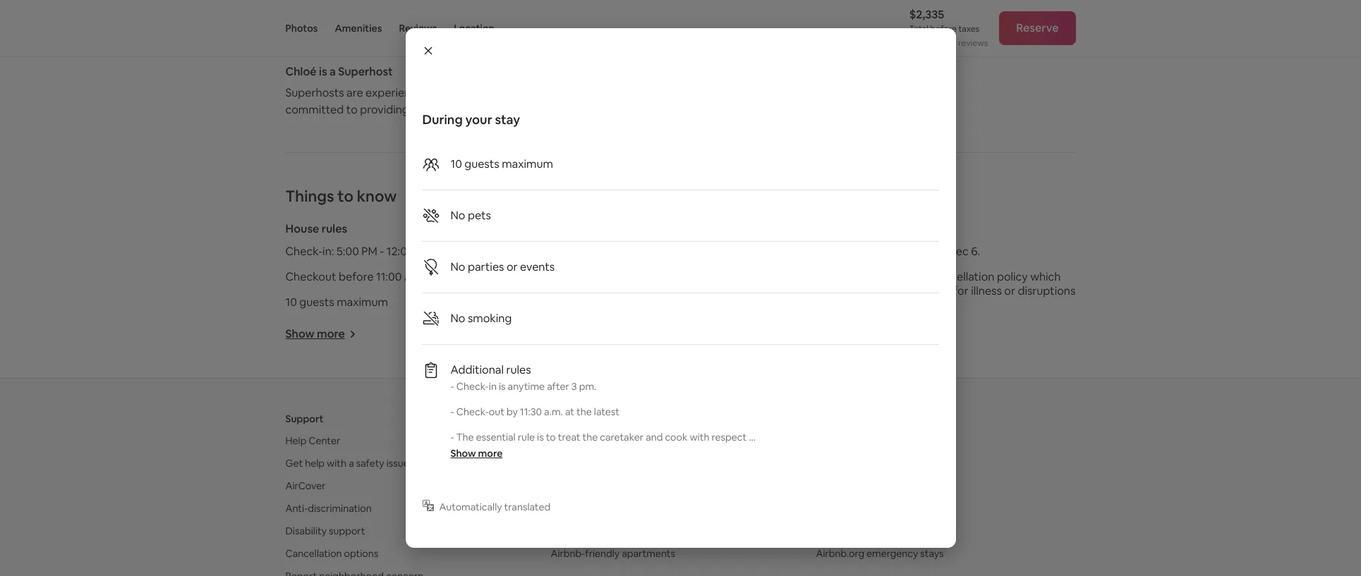 Task type: describe. For each thing, give the bounding box(es) containing it.
to up translated
[[529, 482, 539, 495]]

0 horizontal spatial not
[[474, 482, 490, 495]]

2 horizontal spatial show
[[820, 330, 849, 345]]

preparing
[[344, 32, 394, 47]]

2 horizontal spatial show more
[[820, 330, 880, 345]]

citizens,
[[654, 571, 691, 577]]

stay
[[495, 112, 520, 128]]

answer
[[441, 15, 478, 30]]

apartments
[[622, 548, 676, 561]]

anytime
[[508, 381, 545, 393]]

chloé
[[286, 64, 317, 79]]

the left riad.
[[823, 520, 839, 533]]

1 vertical spatial by
[[507, 406, 518, 419]]

who
[[530, 86, 553, 100]]

swimsuit.
[[718, 457, 760, 470]]

questions
[[501, 15, 552, 30]]

12:00
[[387, 244, 414, 259]]

force.
[[905, 546, 931, 558]]

0 vertical spatial check-
[[286, 244, 323, 259]]

if
[[887, 284, 894, 299]]

- left it
[[451, 482, 454, 495]]

moroccan down consider
[[686, 546, 732, 558]]

the left 'riad,'
[[576, 482, 591, 495]]

support
[[286, 413, 324, 426]]

hours
[[722, 508, 748, 520]]

0 horizontal spatial 10 guests maximum
[[286, 295, 388, 310]]

the right citizens,
[[693, 571, 709, 577]]

we remain at your disposal to answer any questions you may have when preparing for your stay.
[[286, 15, 598, 47]]

you inside review the host's full cancellation policy which applies even if you cancel for illness or disruptions caused by covid-19.
[[896, 284, 915, 299]]

know
[[357, 187, 397, 206]]

anti-
[[286, 503, 308, 516]]

2 horizontal spatial more
[[852, 330, 880, 345]]

rated
[[469, 86, 497, 100]]

cancellation options
[[286, 548, 379, 561]]

requested
[[803, 571, 850, 577]]

during
[[617, 508, 646, 520]]

wedding
[[711, 571, 751, 577]]

to left know
[[338, 187, 354, 206]]

discrimination
[[308, 503, 372, 516]]

use
[[702, 482, 717, 495]]

for inside review the host's full cancellation policy which applies even if you cancel for illness or disruptions caused by covid-19.
[[954, 284, 969, 299]]

before inside additional rules - check-in is anytime after 3 pm. - check-out by 11:30 a.m. at the latest - the essential rule is to treat the caretaker and cook with respect - please do not sit on velvet armchairs and sofas with a wet swimsuit. - it is not allowed to cook in the riad, only the stove can use the kitchen. - bringing people other than tenants during the day or night hours is strictly prohibited by moroccan law and may result in sanctions and legal proceedings. please consider this before booking the riad. - we cannot accept moroccan couples or unmarried moroccan nationals because we apply the law in force. - for moroccan couples or married moroccan citizens, the wedding contract is requested upon ente
[[751, 520, 782, 533]]

covid-
[[875, 298, 915, 313]]

and left the legal
[[555, 520, 573, 533]]

full
[[914, 270, 930, 285]]

or inside review the host's full cancellation policy which applies even if you cancel for illness or disruptions caused by covid-19.
[[1005, 284, 1016, 299]]

photos
[[286, 22, 318, 35]]

more inside show more "button"
[[478, 448, 503, 460]]

automatically
[[439, 501, 502, 514]]

disability support
[[286, 525, 365, 538]]

- left bringing at left
[[451, 508, 454, 520]]

experienced,
[[366, 86, 433, 100]]

free cancellation before dec 6.
[[820, 244, 981, 259]]

nationals
[[734, 546, 775, 558]]

host's
[[880, 270, 912, 285]]

house rules
[[286, 222, 348, 237]]

the inside review the host's full cancellation policy which applies even if you cancel for illness or disruptions caused by covid-19.
[[860, 270, 877, 285]]

- left the out
[[451, 406, 454, 419]]

additional rules - check-in is anytime after 3 pm. - check-out by 11:30 a.m. at the latest - the essential rule is to treat the caretaker and cook with respect - please do not sit on velvet armchairs and sofas with a wet swimsuit. - it is not allowed to cook in the riad, only the stove can use the kitchen. - bringing people other than tenants during the day or night hours is strictly prohibited by moroccan law and may result in sanctions and legal proceedings. please consider this before booking the riad. - we cannot accept moroccan couples or unmarried moroccan nationals because we apply the law in force. - for moroccan couples or married moroccan citizens, the wedding contract is requested upon ente
[[451, 363, 940, 577]]

anti-discrimination
[[286, 503, 372, 516]]

home
[[606, 435, 633, 448]]

velvet
[[546, 457, 574, 470]]

or down proceedings.
[[625, 546, 635, 558]]

19.
[[915, 298, 928, 313]]

the right the only
[[638, 482, 654, 495]]

you inside 'we remain at your disposal to answer any questions you may have when preparing for your stay.'
[[554, 15, 573, 30]]

or right day
[[685, 508, 694, 520]]

moroccan down cannot
[[472, 571, 517, 577]]

a inside chloé is a superhost superhosts are experienced, highly rated hosts who are committed to providing great stays for guests.
[[330, 64, 336, 79]]

0 horizontal spatial maximum
[[337, 295, 388, 310]]

total
[[910, 23, 929, 35]]

0 horizontal spatial show
[[286, 327, 315, 342]]

no for no smoking
[[451, 311, 466, 326]]

pm
[[362, 244, 378, 259]]

at inside 'we remain at your disposal to answer any questions you may have when preparing for your stay.'
[[344, 15, 354, 30]]

cancellation
[[286, 548, 342, 561]]

respect
[[712, 431, 747, 444]]

support
[[329, 525, 365, 538]]

smoking
[[468, 311, 512, 326]]

stays inside chloé is a superhost superhosts are experienced, highly rated hosts who are committed to providing great stays for guests.
[[442, 103, 469, 117]]

1 we from the left
[[457, 546, 470, 558]]

rules for additional
[[507, 363, 531, 378]]

no parties or events
[[451, 260, 555, 275]]

reserve button
[[1000, 11, 1076, 45]]

airbnb-
[[551, 548, 586, 561]]

is inside chloé is a superhost superhosts are experienced, highly rated hosts who are committed to providing great stays for guests.
[[319, 64, 327, 79]]

stove
[[656, 482, 681, 495]]

night
[[697, 508, 720, 520]]

events
[[520, 260, 555, 275]]

show more button inside the house rules dialog
[[451, 447, 503, 461]]

- left do
[[451, 457, 454, 470]]

help center
[[286, 435, 340, 448]]

after
[[547, 381, 570, 393]]

maximum inside the house rules dialog
[[502, 157, 554, 172]]

your left stay.
[[414, 32, 438, 47]]

disruptions
[[1018, 284, 1076, 299]]

1 horizontal spatial not
[[502, 457, 518, 470]]

- down additional
[[451, 381, 454, 393]]

on
[[533, 457, 544, 470]]

any
[[481, 15, 499, 30]]

illness
[[972, 284, 1002, 299]]

for inside chloé is a superhost superhosts are experienced, highly rated hosts who are committed to providing great stays for guests.
[[471, 103, 487, 117]]

can
[[683, 482, 700, 495]]

center
[[309, 435, 340, 448]]

11:00
[[376, 270, 402, 285]]

safety
[[356, 458, 385, 470]]

have
[[286, 32, 310, 47]]

to inside chloé is a superhost superhosts are experienced, highly rated hosts who are committed to providing great stays for guests.
[[346, 103, 358, 117]]

- left the
[[451, 431, 454, 444]]

in:
[[323, 244, 334, 259]]

get help with a safety issue
[[286, 458, 409, 470]]

rules for house
[[322, 222, 348, 237]]

2 horizontal spatial with
[[690, 431, 710, 444]]

and up force.
[[920, 508, 937, 520]]

options
[[344, 548, 379, 561]]

in down additional
[[489, 381, 497, 393]]

help
[[305, 458, 325, 470]]

1 are from the left
[[347, 86, 363, 100]]

to inside 'we remain at your disposal to answer any questions you may have when preparing for your stay.'
[[427, 15, 438, 30]]

airbnb-friendly apartments link
[[551, 548, 676, 561]]

reviews
[[959, 37, 989, 49]]

day
[[666, 508, 683, 520]]

dec
[[948, 244, 969, 259]]

sofas
[[642, 457, 666, 470]]

the up upon
[[860, 546, 876, 558]]

location
[[454, 22, 495, 35]]

moroccan down airbnb-friendly apartments
[[607, 571, 652, 577]]

help center link
[[286, 435, 340, 448]]

riad.
[[841, 520, 861, 533]]

0 vertical spatial am
[[417, 244, 434, 259]]

proceedings.
[[598, 520, 658, 533]]

before up full
[[911, 244, 946, 259]]

automatically translated
[[439, 501, 551, 514]]

0 horizontal spatial please
[[457, 457, 486, 470]]

in left force.
[[895, 546, 903, 558]]

airbnb your home link
[[551, 435, 633, 448]]

legal
[[575, 520, 596, 533]]

disposal
[[382, 15, 425, 30]]

in up than
[[566, 482, 574, 495]]

0 horizontal spatial with
[[327, 458, 347, 470]]

show inside the house rules dialog
[[451, 448, 476, 460]]

6.
[[972, 244, 981, 259]]

is down because
[[794, 571, 801, 577]]

airbnb.org emergency stays
[[817, 548, 944, 561]]

- right the pm
[[380, 244, 384, 259]]

booking
[[784, 520, 821, 533]]

before down check-in: 5:00 pm - 12:00 am
[[339, 270, 374, 285]]

rule
[[518, 431, 535, 444]]

strictly
[[759, 508, 790, 520]]

free
[[820, 244, 843, 259]]



Task type: vqa. For each thing, say whether or not it's contained in the screenshot.
the topmost The Show More button
yes



Task type: locate. For each thing, give the bounding box(es) containing it.
1 horizontal spatial at
[[565, 406, 575, 419]]

maximum
[[502, 157, 554, 172], [337, 295, 388, 310]]

a inside additional rules - check-in is anytime after 3 pm. - check-out by 11:30 a.m. at the latest - the essential rule is to treat the caretaker and cook with respect - please do not sit on velvet armchairs and sofas with a wet swimsuit. - it is not allowed to cook in the riad, only the stove can use the kitchen. - bringing people other than tenants during the day or night hours is strictly prohibited by moroccan law and may result in sanctions and legal proceedings. please consider this before booking the riad. - we cannot accept moroccan couples or unmarried moroccan nationals because we apply the law in force. - for moroccan couples or married moroccan citizens, the wedding contract is requested upon ente
[[690, 457, 696, 470]]

and left sofas
[[623, 457, 640, 470]]

or left lock
[[699, 270, 710, 285]]

review
[[820, 270, 857, 285]]

chloé is a superhost superhosts are experienced, highly rated hosts who are committed to providing great stays for guests.
[[286, 64, 572, 117]]

show down the
[[451, 448, 476, 460]]

1 horizontal spatial by
[[842, 508, 853, 520]]

more down checkout
[[317, 327, 345, 342]]

reserve
[[1017, 20, 1059, 35]]

0 vertical spatial cook
[[665, 431, 688, 444]]

1 vertical spatial 10
[[286, 295, 297, 310]]

airbnb
[[551, 435, 582, 448]]

is right 'rule'
[[537, 431, 544, 444]]

show more down checkout
[[286, 327, 345, 342]]

the left if
[[860, 270, 877, 285]]

rules up in:
[[322, 222, 348, 237]]

before right this
[[751, 520, 782, 533]]

or left events
[[507, 260, 518, 275]]

10 guests maximum inside the house rules dialog
[[451, 157, 554, 172]]

house rules dialog
[[406, 0, 956, 577]]

sit
[[520, 457, 531, 470]]

0 vertical spatial show more button
[[286, 327, 356, 342]]

caretaker
[[600, 431, 644, 444]]

is left anytime
[[499, 381, 506, 393]]

photos button
[[286, 0, 318, 56]]

1 vertical spatial maximum
[[337, 295, 388, 310]]

couples up married
[[588, 546, 623, 558]]

great
[[412, 103, 440, 117]]

2 vertical spatial no
[[451, 311, 466, 326]]

highly
[[436, 86, 467, 100]]

hosting
[[551, 413, 588, 426]]

stays down 'highly' on the left of page
[[442, 103, 469, 117]]

a left safety
[[349, 458, 354, 470]]

- down automatically
[[451, 571, 454, 577]]

by right the out
[[507, 406, 518, 419]]

2 horizontal spatial by
[[860, 298, 873, 313]]

0 horizontal spatial guests
[[300, 295, 334, 310]]

am right 11:00
[[404, 270, 422, 285]]

- left cannot
[[451, 546, 454, 558]]

tenants
[[580, 508, 615, 520]]

0 vertical spatial you
[[554, 15, 573, 30]]

1 horizontal spatial 10
[[451, 157, 462, 172]]

for down disposal
[[397, 32, 412, 47]]

1 horizontal spatial show
[[451, 448, 476, 460]]

rules inside additional rules - check-in is anytime after 3 pm. - check-out by 11:30 a.m. at the latest - the essential rule is to treat the caretaker and cook with respect - please do not sit on velvet armchairs and sofas with a wet swimsuit. - it is not allowed to cook in the riad, only the stove can use the kitchen. - bringing people other than tenants during the day or night hours is strictly prohibited by moroccan law and may result in sanctions and legal proceedings. please consider this before booking the riad. - we cannot accept moroccan couples or unmarried moroccan nationals because we apply the law in force. - for moroccan couples or married moroccan citizens, the wedding contract is requested upon ente
[[507, 363, 531, 378]]

upon
[[852, 571, 876, 577]]

things to know
[[286, 187, 397, 206]]

1 vertical spatial guests
[[300, 295, 334, 310]]

guests down checkout
[[300, 295, 334, 310]]

maximum down checkout before 11:00 am
[[337, 295, 388, 310]]

at inside additional rules - check-in is anytime after 3 pm. - check-out by 11:30 a.m. at the latest - the essential rule is to treat the caretaker and cook with respect - please do not sit on velvet armchairs and sofas with a wet swimsuit. - it is not allowed to cook in the riad, only the stove can use the kitchen. - bringing people other than tenants during the day or night hours is strictly prohibited by moroccan law and may result in sanctions and legal proceedings. please consider this before booking the riad. - we cannot accept moroccan couples or unmarried moroccan nationals because we apply the law in force. - for moroccan couples or married moroccan citizens, the wedding contract is requested upon ente
[[565, 406, 575, 419]]

amenities button
[[335, 0, 382, 56]]

because
[[777, 546, 815, 558]]

2 are from the left
[[555, 86, 572, 100]]

cancel
[[918, 284, 952, 299]]

0 horizontal spatial law
[[878, 546, 893, 558]]

1 horizontal spatial show more button
[[451, 447, 503, 461]]

to left treat
[[546, 431, 556, 444]]

prohibited
[[792, 508, 840, 520]]

0 horizontal spatial stays
[[442, 103, 469, 117]]

translated
[[505, 501, 551, 514]]

cancellation inside review the host's full cancellation policy which applies even if you cancel for illness or disruptions caused by covid-19.
[[932, 270, 995, 285]]

1 horizontal spatial cook
[[665, 431, 688, 444]]

reviews
[[399, 22, 437, 35]]

at right the remain
[[344, 15, 354, 30]]

get
[[286, 458, 303, 470]]

may inside additional rules - check-in is anytime after 3 pm. - check-out by 11:30 a.m. at the latest - the essential rule is to treat the caretaker and cook with respect - please do not sit on velvet armchairs and sofas with a wet swimsuit. - it is not allowed to cook in the riad, only the stove can use the kitchen. - bringing people other than tenants during the day or night hours is strictly prohibited by moroccan law and may result in sanctions and legal proceedings. please consider this before booking the riad. - we cannot accept moroccan couples or unmarried moroccan nationals because we apply the law in force. - for moroccan couples or married moroccan citizens, the wedding contract is requested upon ente
[[451, 520, 470, 533]]

show more button down checkout
[[286, 327, 356, 342]]

show more
[[286, 327, 345, 342], [820, 330, 880, 345], [451, 448, 503, 460]]

additional
[[451, 363, 504, 378]]

10 inside the house rules dialog
[[451, 157, 462, 172]]

0 vertical spatial 10 guests maximum
[[451, 157, 554, 172]]

may inside 'we remain at your disposal to answer any questions you may have when preparing for your stay.'
[[576, 15, 598, 30]]

1 vertical spatial check-
[[457, 381, 489, 393]]

airbnb.org
[[817, 548, 865, 561]]

0 horizontal spatial cook
[[541, 482, 564, 495]]

0 vertical spatial maximum
[[502, 157, 554, 172]]

superhost
[[338, 64, 393, 79]]

with right help
[[327, 458, 347, 470]]

or down the airbnb-
[[557, 571, 567, 577]]

law left force.
[[878, 546, 893, 558]]

stays right emergency
[[921, 548, 944, 561]]

we left apply
[[817, 546, 831, 558]]

1 horizontal spatial we
[[817, 546, 831, 558]]

your up armchairs
[[584, 435, 604, 448]]

the right treat
[[583, 431, 598, 444]]

0 horizontal spatial rules
[[322, 222, 348, 237]]

1 horizontal spatial you
[[896, 284, 915, 299]]

0 vertical spatial couples
[[588, 546, 623, 558]]

no pets
[[451, 208, 491, 223]]

0 horizontal spatial may
[[451, 520, 470, 533]]

law up force.
[[903, 508, 918, 520]]

for inside additional rules - check-in is anytime after 3 pm. - check-out by 11:30 a.m. at the latest - the essential rule is to treat the caretaker and cook with respect - please do not sit on velvet armchairs and sofas with a wet swimsuit. - it is not allowed to cook in the riad, only the stove can use the kitchen. - bringing people other than tenants during the day or night hours is strictly prohibited by moroccan law and may result in sanctions and legal proceedings. please consider this before booking the riad. - we cannot accept moroccan couples or unmarried moroccan nationals because we apply the law in force. - for moroccan couples or married moroccan citizens, the wedding contract is requested upon ente
[[457, 571, 470, 577]]

in right "result"
[[500, 520, 508, 533]]

not up automatically
[[474, 482, 490, 495]]

more down caused
[[852, 330, 880, 345]]

show down caused
[[820, 330, 849, 345]]

apply
[[833, 546, 858, 558]]

1 horizontal spatial guests
[[465, 157, 500, 172]]

hosts
[[500, 86, 528, 100]]

issue
[[387, 458, 409, 470]]

-
[[380, 244, 384, 259], [451, 381, 454, 393], [451, 406, 454, 419], [451, 431, 454, 444], [451, 457, 454, 470], [451, 482, 454, 495], [451, 508, 454, 520], [451, 546, 454, 558], [451, 571, 454, 577]]

pets
[[468, 208, 491, 223]]

for
[[397, 32, 412, 47], [471, 103, 487, 117], [954, 284, 969, 299], [457, 571, 470, 577]]

1 horizontal spatial show more
[[451, 448, 503, 460]]

0 vertical spatial at
[[344, 15, 354, 30]]

1 vertical spatial cancellation
[[932, 270, 995, 285]]

1 horizontal spatial with
[[669, 457, 688, 470]]

a up the superhosts
[[330, 64, 336, 79]]

the right use
[[720, 482, 735, 495]]

may down automatically
[[451, 520, 470, 533]]

2 vertical spatial by
[[842, 508, 853, 520]]

no left pets
[[451, 208, 466, 223]]

0 horizontal spatial cancellation
[[846, 244, 908, 259]]

1 vertical spatial at
[[565, 406, 575, 419]]

guests.
[[489, 103, 526, 117]]

0 vertical spatial 10
[[451, 157, 462, 172]]

before inside $2,335 total before taxes 247 reviews
[[931, 23, 957, 35]]

2 no from the top
[[451, 260, 466, 275]]

1 horizontal spatial law
[[903, 508, 918, 520]]

2 vertical spatial check-
[[457, 406, 489, 419]]

airbnb-friendly apartments
[[551, 548, 676, 561]]

1 vertical spatial not
[[474, 482, 490, 495]]

cancellation
[[846, 244, 908, 259], [932, 270, 995, 285]]

1 vertical spatial no
[[451, 260, 466, 275]]

0 horizontal spatial you
[[554, 15, 573, 30]]

disability
[[286, 525, 327, 538]]

providing
[[360, 103, 409, 117]]

10 guests maximum down stay at the left top
[[451, 157, 554, 172]]

0 vertical spatial stays
[[442, 103, 469, 117]]

your down the "rated"
[[466, 112, 493, 128]]

not left sit
[[502, 457, 518, 470]]

3 no from the top
[[451, 311, 466, 326]]

by inside review the host's full cancellation policy which applies even if you cancel for illness or disruptions caused by covid-19.
[[860, 298, 873, 313]]

0 vertical spatial law
[[903, 508, 918, 520]]

1 horizontal spatial 10 guests maximum
[[451, 157, 554, 172]]

treat
[[558, 431, 581, 444]]

1 vertical spatial 10 guests maximum
[[286, 295, 388, 310]]

no for no pets
[[451, 208, 466, 223]]

show more down caused
[[820, 330, 880, 345]]

no left smoking
[[451, 311, 466, 326]]

0 vertical spatial rules
[[322, 222, 348, 237]]

0 horizontal spatial are
[[347, 86, 363, 100]]

applies
[[820, 284, 857, 299]]

the
[[860, 270, 877, 285], [577, 406, 592, 419], [583, 431, 598, 444], [576, 482, 591, 495], [638, 482, 654, 495], [720, 482, 735, 495], [649, 508, 664, 520], [823, 520, 839, 533], [860, 546, 876, 558], [693, 571, 709, 577]]

it
[[457, 482, 463, 495]]

for down the "rated"
[[471, 103, 487, 117]]

5:00
[[337, 244, 359, 259]]

1 vertical spatial cook
[[541, 482, 564, 495]]

1 horizontal spatial maximum
[[502, 157, 554, 172]]

show more inside the house rules dialog
[[451, 448, 503, 460]]

0 horizontal spatial show more button
[[286, 327, 356, 342]]

may
[[576, 15, 598, 30], [451, 520, 470, 533]]

pm.
[[579, 381, 597, 393]]

1 vertical spatial am
[[404, 270, 422, 285]]

amenities
[[335, 22, 382, 35]]

only
[[617, 482, 636, 495]]

reviews button
[[399, 0, 437, 56]]

consider
[[691, 520, 730, 533]]

is right this
[[750, 508, 757, 520]]

the left latest
[[577, 406, 592, 419]]

and up sofas
[[646, 431, 663, 444]]

people
[[496, 508, 528, 520]]

for inside 'we remain at your disposal to answer any questions you may have when preparing for your stay.'
[[397, 32, 412, 47]]

is right it
[[465, 482, 472, 495]]

1 vertical spatial you
[[896, 284, 915, 299]]

am right 12:00
[[417, 244, 434, 259]]

please left do
[[457, 457, 486, 470]]

you
[[554, 15, 573, 30], [896, 284, 915, 299]]

no for no parties or events
[[451, 260, 466, 275]]

your
[[357, 15, 380, 30], [414, 32, 438, 47], [466, 112, 493, 128], [584, 435, 604, 448]]

which
[[1031, 270, 1061, 285]]

0 horizontal spatial by
[[507, 406, 518, 419]]

essential
[[476, 431, 516, 444]]

0 vertical spatial guests
[[465, 157, 500, 172]]

more down essential
[[478, 448, 503, 460]]

1 vertical spatial show more button
[[451, 447, 503, 461]]

check- down additional
[[457, 381, 489, 393]]

2 we from the left
[[817, 546, 831, 558]]

1 vertical spatial rules
[[507, 363, 531, 378]]

$2,335 total before taxes 247 reviews
[[910, 7, 989, 49]]

a left gate
[[664, 270, 670, 285]]

1 no from the top
[[451, 208, 466, 223]]

aircover
[[286, 480, 326, 493]]

10 guests maximum down checkout before 11:00 am
[[286, 295, 388, 310]]

1 horizontal spatial cancellation
[[932, 270, 995, 285]]

0 vertical spatial please
[[457, 457, 486, 470]]

you right questions
[[554, 15, 573, 30]]

show down checkout
[[286, 327, 315, 342]]

emergency
[[867, 548, 919, 561]]

0 vertical spatial by
[[860, 298, 873, 313]]

before up 247
[[931, 23, 957, 35]]

10
[[451, 157, 462, 172], [286, 295, 297, 310]]

guests down during your stay
[[465, 157, 500, 172]]

accept
[[506, 546, 538, 558]]

1 horizontal spatial may
[[576, 15, 598, 30]]

0 horizontal spatial more
[[317, 327, 345, 342]]

or
[[507, 260, 518, 275], [699, 270, 710, 285], [1005, 284, 1016, 299], [685, 508, 694, 520], [625, 546, 635, 558], [557, 571, 567, 577]]

0 horizontal spatial at
[[344, 15, 354, 30]]

1 vertical spatial couples
[[520, 571, 555, 577]]

0 horizontal spatial we
[[457, 546, 470, 558]]

riad,
[[593, 482, 615, 495]]

show more down the
[[451, 448, 503, 460]]

1 horizontal spatial rules
[[507, 363, 531, 378]]

1 horizontal spatial are
[[555, 86, 572, 100]]

1 horizontal spatial stays
[[921, 548, 944, 561]]

0 horizontal spatial 10
[[286, 295, 297, 310]]

is right chloé at the left of page
[[319, 64, 327, 79]]

maximum down stay at the left top
[[502, 157, 554, 172]]

moroccan up married
[[540, 546, 586, 558]]

cook down velvet
[[541, 482, 564, 495]]

anti-discrimination link
[[286, 503, 372, 516]]

your inside the house rules dialog
[[466, 112, 493, 128]]

please up unmarried
[[660, 520, 689, 533]]

location button
[[454, 0, 495, 56]]

to
[[427, 15, 438, 30], [346, 103, 358, 117], [338, 187, 354, 206], [546, 431, 556, 444], [529, 482, 539, 495]]

with right sofas
[[669, 457, 688, 470]]

1 horizontal spatial couples
[[588, 546, 623, 558]]

for down bringing at left
[[457, 571, 470, 577]]

moroccan up "airbnb.org emergency stays"
[[855, 508, 901, 520]]

1 vertical spatial law
[[878, 546, 893, 558]]

to left answer
[[427, 15, 438, 30]]

stay.
[[440, 32, 463, 47]]

by
[[860, 298, 873, 313], [507, 406, 518, 419], [842, 508, 853, 520]]

armchairs
[[576, 457, 621, 470]]

moroccan
[[855, 508, 901, 520], [540, 546, 586, 558], [686, 546, 732, 558], [472, 571, 517, 577], [607, 571, 652, 577]]

the left day
[[649, 508, 664, 520]]

1 horizontal spatial please
[[660, 520, 689, 533]]

at right 'a.m.'
[[565, 406, 575, 419]]

1 vertical spatial please
[[660, 520, 689, 533]]

0 vertical spatial not
[[502, 457, 518, 470]]

we left cannot
[[457, 546, 470, 558]]

during your stay
[[423, 112, 520, 128]]

are right who
[[555, 86, 572, 100]]

married
[[569, 571, 605, 577]]

this
[[732, 520, 749, 533]]

rules up anytime
[[507, 363, 531, 378]]

247
[[943, 37, 957, 49]]

latest
[[594, 406, 620, 419]]

pool/hot
[[553, 270, 598, 285]]

review the host's full cancellation policy which applies even if you cancel for illness or disruptions caused by covid-19.
[[820, 270, 1076, 313]]

0 vertical spatial no
[[451, 208, 466, 223]]

get help with a safety issue link
[[286, 458, 409, 470]]

do
[[488, 457, 500, 470]]

your up preparing
[[357, 15, 380, 30]]

cook up sofas
[[665, 431, 688, 444]]

cancellation up host's at the top of page
[[846, 244, 908, 259]]

tub
[[600, 270, 618, 285]]

1 vertical spatial stays
[[921, 548, 944, 561]]

0 vertical spatial may
[[576, 15, 598, 30]]

policy
[[998, 270, 1028, 285]]

0 vertical spatial cancellation
[[846, 244, 908, 259]]

0 horizontal spatial couples
[[520, 571, 555, 577]]

1 horizontal spatial more
[[478, 448, 503, 460]]

1 vertical spatial may
[[451, 520, 470, 533]]

guests inside the house rules dialog
[[465, 157, 500, 172]]

0 horizontal spatial show more
[[286, 327, 345, 342]]

$2,335
[[910, 7, 945, 22]]



